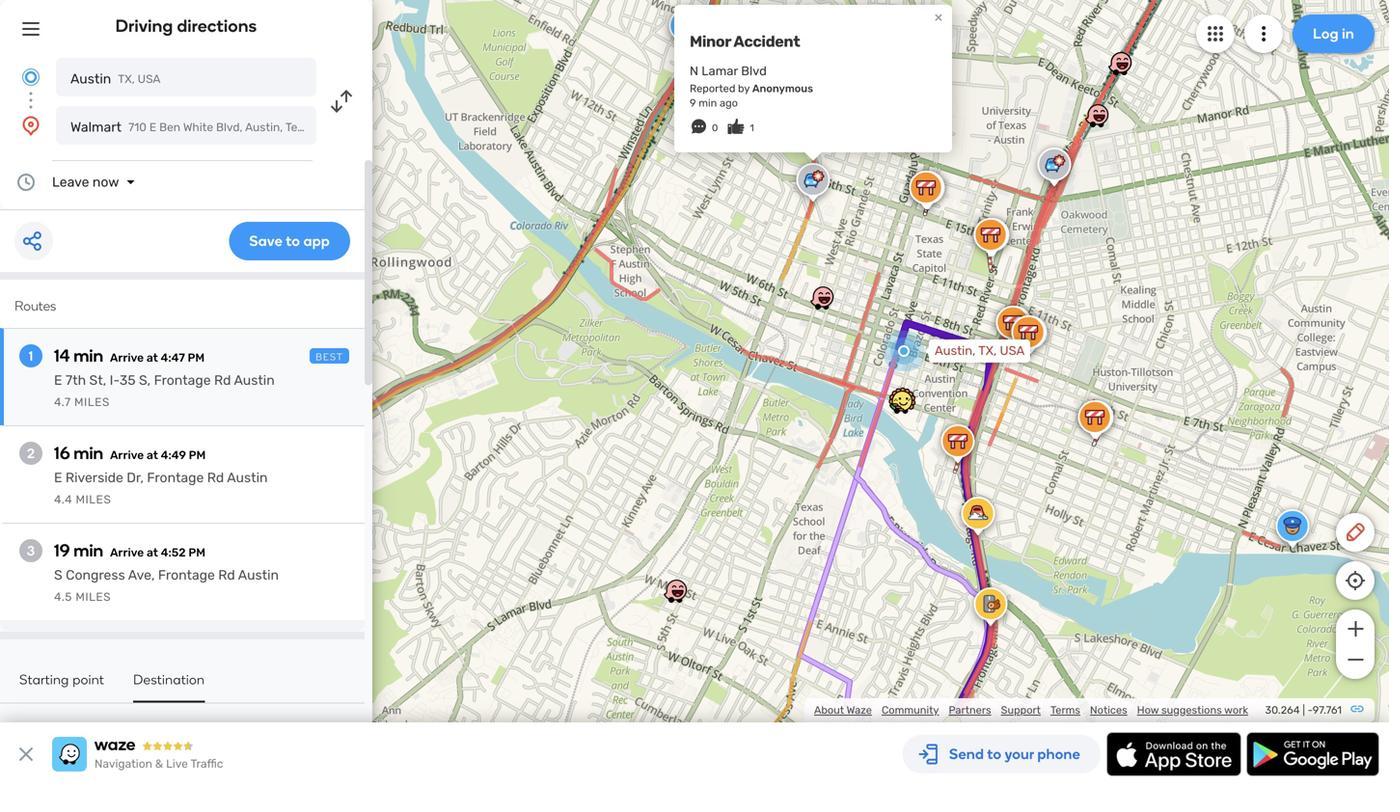 Task type: describe. For each thing, give the bounding box(es) containing it.
tx, for austin,
[[979, 343, 997, 358]]

usa for austin,
[[1000, 343, 1025, 358]]

ben
[[159, 121, 181, 134]]

×
[[934, 8, 943, 26]]

austin inside e riverside dr, frontage rd austin 4.4 miles
[[227, 470, 268, 486]]

reported
[[690, 82, 736, 95]]

traffic
[[191, 757, 223, 771]]

7th
[[66, 372, 86, 388]]

by
[[738, 82, 750, 95]]

s congress ave, frontage rd austin 4.5 miles
[[54, 567, 279, 604]]

-
[[1308, 704, 1313, 717]]

1 vertical spatial 1
[[29, 348, 33, 364]]

white
[[183, 121, 213, 134]]

16 min arrive at 4:49 pm
[[54, 443, 206, 464]]

35
[[119, 372, 136, 388]]

9
[[690, 96, 696, 110]]

ago
[[720, 96, 738, 110]]

rd for 19 min
[[218, 567, 235, 583]]

minor
[[690, 32, 731, 50]]

current location image
[[19, 66, 42, 89]]

14 min arrive at 4:47 pm
[[54, 345, 205, 366]]

4.7
[[54, 396, 71, 409]]

usa for austin
[[138, 72, 161, 86]]

community link
[[882, 704, 939, 717]]

frontage inside e 7th st, i-35 s, frontage rd austin 4.7 miles
[[154, 372, 211, 388]]

&
[[155, 757, 163, 771]]

riverside
[[66, 470, 123, 486]]

lamar
[[702, 63, 738, 78]]

how suggestions work link
[[1137, 704, 1249, 717]]

1 vertical spatial austin,
[[935, 343, 976, 358]]

dr,
[[127, 470, 144, 486]]

congress
[[66, 567, 125, 583]]

frontage for 19 min
[[158, 567, 215, 583]]

partners link
[[949, 704, 992, 717]]

min inside n lamar blvd reported by anonymous 9 min ago
[[699, 96, 717, 110]]

4.4
[[54, 493, 72, 507]]

walmart
[[70, 119, 122, 135]]

pm for 14 min
[[188, 351, 205, 365]]

blvd
[[741, 63, 767, 78]]

e for 14 min
[[54, 372, 62, 388]]

n
[[690, 63, 699, 78]]

minor accident
[[690, 32, 800, 50]]

e riverside dr, frontage rd austin 4.4 miles
[[54, 470, 268, 507]]

now
[[93, 174, 119, 190]]

e inside walmart 710 e ben white blvd, austin, texas, united states
[[149, 121, 156, 134]]

arrive for 19 min
[[110, 546, 144, 560]]

waze
[[847, 704, 872, 717]]

about waze link
[[814, 704, 872, 717]]

min for 16 min
[[74, 443, 103, 464]]

14
[[54, 345, 70, 366]]

best
[[316, 351, 343, 363]]

1 horizontal spatial 1
[[750, 122, 754, 134]]

support link
[[1001, 704, 1041, 717]]

0
[[712, 122, 718, 134]]

starting point
[[19, 672, 104, 688]]

2
[[27, 445, 35, 462]]

austin tx, usa
[[70, 71, 161, 87]]

16
[[54, 443, 70, 464]]

arrive for 16 min
[[110, 449, 144, 462]]

starting
[[19, 672, 69, 688]]

starting point button
[[19, 672, 104, 701]]

3
[[27, 543, 35, 559]]

miles for 16 min
[[76, 493, 111, 507]]

st,
[[89, 372, 106, 388]]

x image
[[14, 743, 38, 766]]

notices
[[1090, 704, 1128, 717]]

710
[[128, 121, 147, 134]]

terms
[[1051, 704, 1081, 717]]

states
[[360, 121, 395, 134]]

partners
[[949, 704, 992, 717]]

accident
[[734, 32, 800, 50]]

notices link
[[1090, 704, 1128, 717]]

austin, inside walmart 710 e ben white blvd, austin, texas, united states
[[245, 121, 283, 134]]

zoom out image
[[1344, 648, 1368, 672]]

× link
[[930, 8, 947, 26]]

i-
[[110, 372, 119, 388]]

terms link
[[1051, 704, 1081, 717]]

zoom in image
[[1344, 618, 1368, 641]]

clock image
[[14, 171, 38, 194]]

pm for 16 min
[[189, 449, 206, 462]]

s
[[54, 567, 62, 583]]

tx, for austin
[[118, 72, 135, 86]]

s,
[[139, 372, 151, 388]]

pencil image
[[1344, 521, 1367, 544]]



Task type: vqa. For each thing, say whether or not it's contained in the screenshot.
Clock icon
yes



Task type: locate. For each thing, give the bounding box(es) containing it.
ave,
[[128, 567, 155, 583]]

1 at from the top
[[147, 351, 158, 365]]

min for 19 min
[[74, 540, 103, 561]]

at inside 14 min arrive at 4:47 pm
[[147, 351, 158, 365]]

pm right 4:49
[[189, 449, 206, 462]]

e up 4.4
[[54, 470, 62, 486]]

0 vertical spatial tx,
[[118, 72, 135, 86]]

19
[[54, 540, 70, 561]]

at for 19 min
[[147, 546, 158, 560]]

driving
[[115, 15, 173, 36]]

texas,
[[285, 121, 319, 134]]

frontage down 4:47
[[154, 372, 211, 388]]

about
[[814, 704, 844, 717]]

1 vertical spatial usa
[[1000, 343, 1025, 358]]

at inside the 19 min arrive at 4:52 pm
[[147, 546, 158, 560]]

rd right ave, on the bottom left of page
[[218, 567, 235, 583]]

0 horizontal spatial usa
[[138, 72, 161, 86]]

e
[[149, 121, 156, 134], [54, 372, 62, 388], [54, 470, 62, 486]]

miles
[[74, 396, 110, 409], [76, 493, 111, 507], [76, 590, 111, 604]]

4:49
[[161, 449, 186, 462]]

e inside e riverside dr, frontage rd austin 4.4 miles
[[54, 470, 62, 486]]

0 vertical spatial arrive
[[110, 351, 144, 365]]

min up riverside
[[74, 443, 103, 464]]

0 horizontal spatial austin,
[[245, 121, 283, 134]]

0 vertical spatial usa
[[138, 72, 161, 86]]

frontage
[[154, 372, 211, 388], [147, 470, 204, 486], [158, 567, 215, 583]]

rd
[[214, 372, 231, 388], [207, 470, 224, 486], [218, 567, 235, 583]]

austin, tx, usa
[[935, 343, 1025, 358]]

1 vertical spatial at
[[147, 449, 158, 462]]

austin inside s congress ave, frontage rd austin 4.5 miles
[[238, 567, 279, 583]]

point
[[73, 672, 104, 688]]

frontage inside e riverside dr, frontage rd austin 4.4 miles
[[147, 470, 204, 486]]

2 vertical spatial frontage
[[158, 567, 215, 583]]

directions
[[177, 15, 257, 36]]

at left 4:47
[[147, 351, 158, 365]]

location image
[[19, 114, 42, 137]]

2 arrive from the top
[[110, 449, 144, 462]]

0 vertical spatial 1
[[750, 122, 754, 134]]

0 vertical spatial austin,
[[245, 121, 283, 134]]

at left 4:52
[[147, 546, 158, 560]]

frontage inside s congress ave, frontage rd austin 4.5 miles
[[158, 567, 215, 583]]

0 vertical spatial rd
[[214, 372, 231, 388]]

pm inside 16 min arrive at 4:49 pm
[[189, 449, 206, 462]]

suggestions
[[1162, 704, 1222, 717]]

austin
[[70, 71, 111, 87], [234, 372, 275, 388], [227, 470, 268, 486], [238, 567, 279, 583]]

e 7th st, i-35 s, frontage rd austin 4.7 miles
[[54, 372, 275, 409]]

4:47
[[161, 351, 185, 365]]

arrive inside 16 min arrive at 4:49 pm
[[110, 449, 144, 462]]

1 vertical spatial pm
[[189, 449, 206, 462]]

arrive up dr,
[[110, 449, 144, 462]]

e for 16 min
[[54, 470, 62, 486]]

19 min arrive at 4:52 pm
[[54, 540, 206, 561]]

0 vertical spatial frontage
[[154, 372, 211, 388]]

at inside 16 min arrive at 4:49 pm
[[147, 449, 158, 462]]

usa inside austin tx, usa
[[138, 72, 161, 86]]

arrive for 14 min
[[110, 351, 144, 365]]

rd inside e 7th st, i-35 s, frontage rd austin 4.7 miles
[[214, 372, 231, 388]]

e left '7th'
[[54, 372, 62, 388]]

leave
[[52, 174, 89, 190]]

rd inside s congress ave, frontage rd austin 4.5 miles
[[218, 567, 235, 583]]

1 vertical spatial miles
[[76, 493, 111, 507]]

min right 9
[[699, 96, 717, 110]]

1
[[750, 122, 754, 134], [29, 348, 33, 364]]

miles down congress
[[76, 590, 111, 604]]

at left 4:49
[[147, 449, 158, 462]]

rd right the s,
[[214, 372, 231, 388]]

support
[[1001, 704, 1041, 717]]

2 vertical spatial arrive
[[110, 546, 144, 560]]

0 horizontal spatial tx,
[[118, 72, 135, 86]]

miles inside s congress ave, frontage rd austin 4.5 miles
[[76, 590, 111, 604]]

0 horizontal spatial 1
[[29, 348, 33, 364]]

2 vertical spatial miles
[[76, 590, 111, 604]]

pm inside the 19 min arrive at 4:52 pm
[[188, 546, 206, 560]]

community
[[882, 704, 939, 717]]

pm for 19 min
[[188, 546, 206, 560]]

miles for 19 min
[[76, 590, 111, 604]]

rd for 16 min
[[207, 470, 224, 486]]

miles down the st,
[[74, 396, 110, 409]]

pm right 4:52
[[188, 546, 206, 560]]

destination button
[[133, 672, 205, 703]]

arrive inside the 19 min arrive at 4:52 pm
[[110, 546, 144, 560]]

driving directions
[[115, 15, 257, 36]]

1 horizontal spatial austin,
[[935, 343, 976, 358]]

destination
[[133, 672, 205, 688]]

1 vertical spatial rd
[[207, 470, 224, 486]]

1 horizontal spatial usa
[[1000, 343, 1025, 358]]

30.264
[[1265, 704, 1300, 717]]

1 vertical spatial tx,
[[979, 343, 997, 358]]

rd right dr,
[[207, 470, 224, 486]]

anonymous
[[752, 82, 813, 95]]

0 vertical spatial e
[[149, 121, 156, 134]]

e right 710
[[149, 121, 156, 134]]

0 vertical spatial miles
[[74, 396, 110, 409]]

at for 14 min
[[147, 351, 158, 365]]

arrive up 35
[[110, 351, 144, 365]]

2 at from the top
[[147, 449, 158, 462]]

miles inside e 7th st, i-35 s, frontage rd austin 4.7 miles
[[74, 396, 110, 409]]

tx,
[[118, 72, 135, 86], [979, 343, 997, 358]]

min up congress
[[74, 540, 103, 561]]

frontage down 4:49
[[147, 470, 204, 486]]

1 right 0
[[750, 122, 754, 134]]

work
[[1225, 704, 1249, 717]]

united
[[322, 121, 357, 134]]

arrive inside 14 min arrive at 4:47 pm
[[110, 351, 144, 365]]

austin inside e 7th st, i-35 s, frontage rd austin 4.7 miles
[[234, 372, 275, 388]]

walmart 710 e ben white blvd, austin, texas, united states
[[70, 119, 395, 135]]

arrive up ave, on the bottom left of page
[[110, 546, 144, 560]]

pm right 4:47
[[188, 351, 205, 365]]

min for 14 min
[[74, 345, 103, 366]]

frontage for 16 min
[[147, 470, 204, 486]]

miles down riverside
[[76, 493, 111, 507]]

about waze community partners support terms notices how suggestions work
[[814, 704, 1249, 717]]

1 arrive from the top
[[110, 351, 144, 365]]

30.264 | -97.761
[[1265, 704, 1342, 717]]

frontage down 4:52
[[158, 567, 215, 583]]

1 vertical spatial e
[[54, 372, 62, 388]]

2 vertical spatial at
[[147, 546, 158, 560]]

2 vertical spatial e
[[54, 470, 62, 486]]

blvd,
[[216, 121, 243, 134]]

3 arrive from the top
[[110, 546, 144, 560]]

pm
[[188, 351, 205, 365], [189, 449, 206, 462], [188, 546, 206, 560]]

link image
[[1350, 701, 1365, 717]]

1 vertical spatial frontage
[[147, 470, 204, 486]]

navigation
[[95, 757, 152, 771]]

routes
[[14, 298, 56, 314]]

pm inside 14 min arrive at 4:47 pm
[[188, 351, 205, 365]]

leave now
[[52, 174, 119, 190]]

rd inside e riverside dr, frontage rd austin 4.4 miles
[[207, 470, 224, 486]]

97.761
[[1313, 704, 1342, 717]]

0 vertical spatial pm
[[188, 351, 205, 365]]

|
[[1303, 704, 1305, 717]]

3 at from the top
[[147, 546, 158, 560]]

how
[[1137, 704, 1159, 717]]

1 left 14
[[29, 348, 33, 364]]

1 horizontal spatial tx,
[[979, 343, 997, 358]]

live
[[166, 757, 188, 771]]

min up the st,
[[74, 345, 103, 366]]

navigation & live traffic
[[95, 757, 223, 771]]

at for 16 min
[[147, 449, 158, 462]]

at
[[147, 351, 158, 365], [147, 449, 158, 462], [147, 546, 158, 560]]

n lamar blvd reported by anonymous 9 min ago
[[690, 63, 813, 110]]

2 vertical spatial rd
[[218, 567, 235, 583]]

austin,
[[245, 121, 283, 134], [935, 343, 976, 358]]

4:52
[[161, 546, 186, 560]]

0 vertical spatial at
[[147, 351, 158, 365]]

1 vertical spatial arrive
[[110, 449, 144, 462]]

miles inside e riverside dr, frontage rd austin 4.4 miles
[[76, 493, 111, 507]]

arrive
[[110, 351, 144, 365], [110, 449, 144, 462], [110, 546, 144, 560]]

usa
[[138, 72, 161, 86], [1000, 343, 1025, 358]]

tx, inside austin tx, usa
[[118, 72, 135, 86]]

e inside e 7th st, i-35 s, frontage rd austin 4.7 miles
[[54, 372, 62, 388]]

2 vertical spatial pm
[[188, 546, 206, 560]]

4.5
[[54, 590, 72, 604]]



